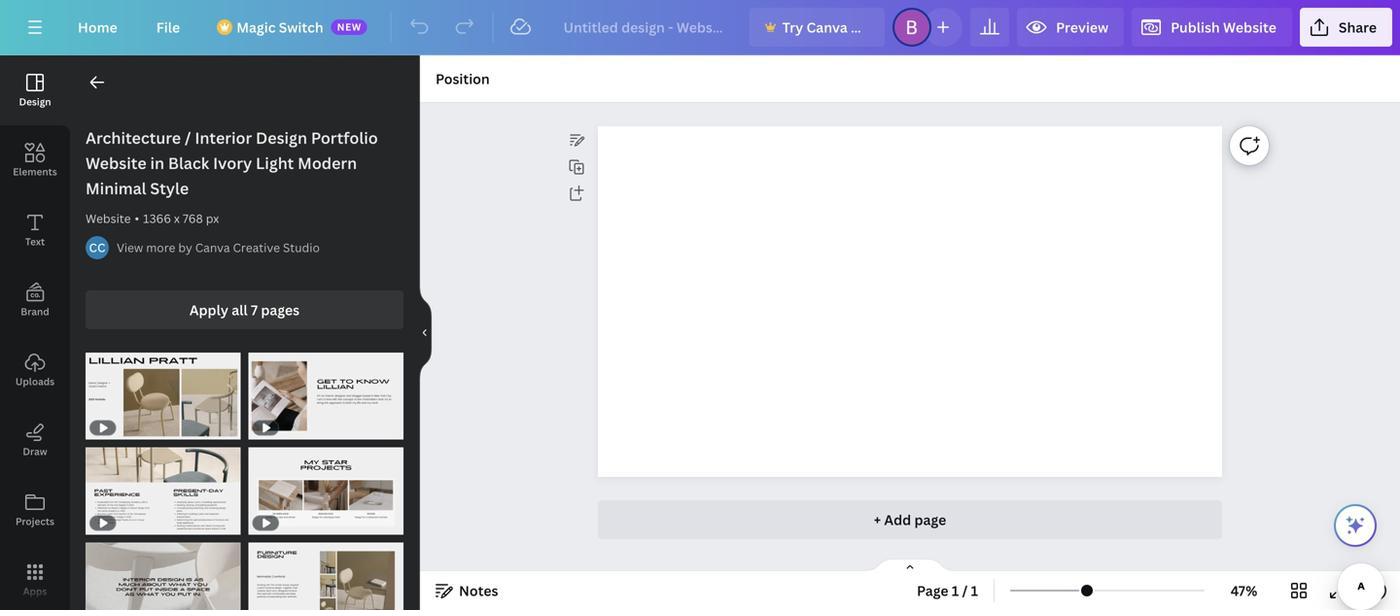 Task type: vqa. For each thing, say whether or not it's contained in the screenshot.
ELEMENTS button
yes



Task type: locate. For each thing, give the bounding box(es) containing it.
+
[[874, 511, 881, 529]]

home link
[[62, 8, 133, 47]]

position button
[[428, 63, 498, 94]]

website right 'publish'
[[1223, 18, 1277, 36]]

creative
[[233, 240, 280, 256]]

uploads button
[[0, 335, 70, 405]]

position
[[436, 70, 490, 88]]

website
[[1223, 18, 1277, 36], [86, 153, 147, 174], [86, 211, 131, 227]]

canva creative studio element
[[86, 236, 109, 260]]

0 vertical spatial design
[[19, 95, 51, 108]]

0 horizontal spatial /
[[185, 127, 191, 148]]

1 horizontal spatial canva
[[807, 18, 848, 36]]

1 vertical spatial website
[[86, 153, 147, 174]]

side panel tab list
[[0, 55, 70, 611]]

1 vertical spatial design
[[256, 127, 307, 148]]

0 horizontal spatial canva
[[195, 240, 230, 256]]

apply all 7 pages
[[190, 301, 300, 319]]

0 horizontal spatial design
[[19, 95, 51, 108]]

elements button
[[0, 125, 70, 195]]

draw
[[23, 445, 47, 458]]

1 horizontal spatial /
[[962, 582, 968, 600]]

0 vertical spatial website
[[1223, 18, 1277, 36]]

1 horizontal spatial design
[[256, 127, 307, 148]]

share button
[[1300, 8, 1392, 47]]

switch
[[279, 18, 323, 36]]

draw button
[[0, 405, 70, 476]]

0 vertical spatial /
[[185, 127, 191, 148]]

canva right try in the right of the page
[[807, 18, 848, 36]]

2 vertical spatial website
[[86, 211, 131, 227]]

1 horizontal spatial 1
[[971, 582, 978, 600]]

website down minimal
[[86, 211, 131, 227]]

px
[[206, 211, 219, 227]]

website up minimal
[[86, 153, 147, 174]]

text button
[[0, 195, 70, 265]]

Design title text field
[[548, 8, 742, 47]]

0 horizontal spatial 1
[[952, 582, 959, 600]]

canva right the by
[[195, 240, 230, 256]]

/ right page
[[962, 582, 968, 600]]

minimal
[[86, 178, 146, 199]]

/ up black
[[185, 127, 191, 148]]

hide image
[[419, 286, 432, 380]]

7
[[251, 301, 258, 319]]

design up light
[[256, 127, 307, 148]]

in
[[150, 153, 164, 174]]

preview button
[[1017, 8, 1124, 47]]

brand button
[[0, 265, 70, 335]]

publish website
[[1171, 18, 1277, 36]]

page
[[917, 582, 949, 600]]

/
[[185, 127, 191, 148], [962, 582, 968, 600]]

1
[[952, 582, 959, 600], [971, 582, 978, 600]]

show pages image
[[863, 558, 957, 574]]

design button
[[0, 55, 70, 125]]

1366
[[143, 211, 171, 227]]

architecture / interior design portfolio website in black  ivory  light modern minimal style element
[[86, 353, 241, 440], [248, 353, 404, 440], [86, 448, 241, 535], [248, 448, 404, 535], [86, 543, 241, 611], [248, 543, 404, 611]]

notes
[[459, 582, 498, 600]]

0 vertical spatial canva
[[807, 18, 848, 36]]

view more by canva creative studio
[[117, 240, 320, 256]]

apply
[[190, 301, 228, 319]]

design up 'elements' button
[[19, 95, 51, 108]]

try
[[782, 18, 803, 36]]

projects button
[[0, 476, 70, 546]]

new
[[337, 20, 362, 34]]

publish website button
[[1132, 8, 1292, 47]]

1 vertical spatial canva
[[195, 240, 230, 256]]

canva
[[807, 18, 848, 36], [195, 240, 230, 256]]

canva inside button
[[195, 240, 230, 256]]

share
[[1339, 18, 1377, 36]]

preview
[[1056, 18, 1109, 36]]

portfolio
[[311, 127, 378, 148]]

design
[[19, 95, 51, 108], [256, 127, 307, 148]]

interior
[[195, 127, 252, 148]]

uploads
[[15, 375, 55, 388]]

2 1 from the left
[[971, 582, 978, 600]]

magic
[[236, 18, 276, 36]]



Task type: describe. For each thing, give the bounding box(es) containing it.
page 1 / 1
[[917, 582, 978, 600]]

home
[[78, 18, 117, 36]]

brand
[[21, 305, 49, 318]]

try canva pro
[[782, 18, 874, 36]]

website inside architecture / interior design portfolio website in black  ivory  light modern minimal style
[[86, 153, 147, 174]]

/ inside architecture / interior design portfolio website in black  ivory  light modern minimal style
[[185, 127, 191, 148]]

768
[[183, 211, 203, 227]]

view
[[117, 240, 143, 256]]

design inside architecture / interior design portfolio website in black  ivory  light modern minimal style
[[256, 127, 307, 148]]

+ add page
[[874, 511, 946, 529]]

x
[[174, 211, 180, 227]]

light
[[256, 153, 294, 174]]

black
[[168, 153, 209, 174]]

style
[[150, 178, 189, 199]]

file button
[[141, 8, 196, 47]]

+ add page button
[[598, 501, 1222, 540]]

1 1 from the left
[[952, 582, 959, 600]]

view more by canva creative studio button
[[117, 238, 320, 258]]

47%
[[1231, 582, 1258, 600]]

magic switch
[[236, 18, 323, 36]]

design inside button
[[19, 95, 51, 108]]

try canva pro button
[[749, 8, 885, 47]]

pages
[[261, 301, 300, 319]]

apps button
[[0, 546, 70, 611]]

architecture
[[86, 127, 181, 148]]

page
[[915, 511, 946, 529]]

website inside dropdown button
[[1223, 18, 1277, 36]]

file
[[156, 18, 180, 36]]

ivory
[[213, 153, 252, 174]]

all
[[232, 301, 248, 319]]

apply all 7 pages button
[[86, 291, 404, 330]]

canva inside "button"
[[807, 18, 848, 36]]

projects
[[16, 515, 54, 529]]

by
[[178, 240, 192, 256]]

text
[[25, 235, 45, 248]]

modern
[[298, 153, 357, 174]]

canva creative studio image
[[86, 236, 109, 260]]

add
[[884, 511, 911, 529]]

elements
[[13, 165, 57, 178]]

main menu bar
[[0, 0, 1400, 55]]

pro
[[851, 18, 874, 36]]

canva assistant image
[[1344, 514, 1367, 538]]

1366 x 768 px
[[143, 211, 219, 227]]

47% button
[[1213, 576, 1276, 607]]

studio
[[283, 240, 320, 256]]

1 vertical spatial /
[[962, 582, 968, 600]]

notes button
[[428, 576, 506, 607]]

publish
[[1171, 18, 1220, 36]]

architecture / interior design portfolio website in black  ivory  light modern minimal style
[[86, 127, 378, 199]]

apps
[[23, 585, 47, 599]]

more
[[146, 240, 175, 256]]



